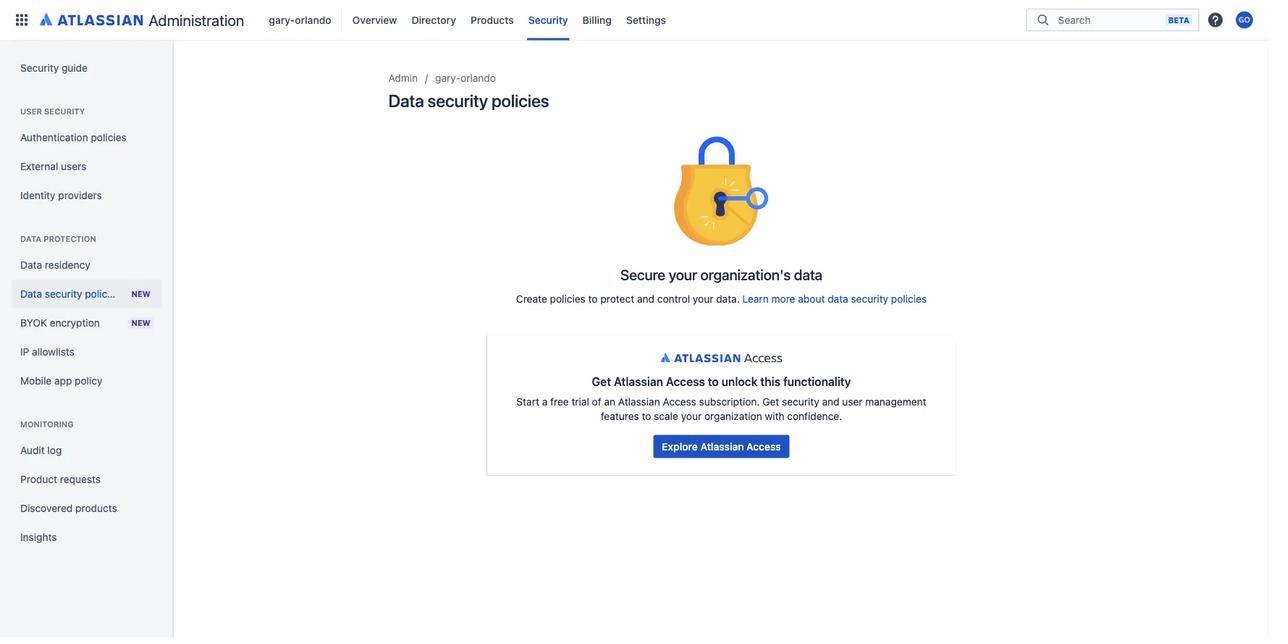 Task type: describe. For each thing, give the bounding box(es) containing it.
ip
[[20, 346, 29, 358]]

0 vertical spatial data security policies
[[389, 91, 549, 111]]

search icon image
[[1035, 13, 1052, 27]]

learn
[[743, 293, 769, 305]]

authentication policies link
[[12, 123, 162, 152]]

user
[[20, 107, 42, 116]]

1 horizontal spatial get
[[763, 396, 780, 408]]

security guide link
[[12, 54, 162, 83]]

products
[[75, 502, 117, 514]]

of
[[592, 396, 602, 408]]

data left residency
[[20, 259, 42, 271]]

mobile app policy link
[[12, 367, 162, 395]]

trial
[[572, 396, 590, 408]]

functionality
[[784, 375, 851, 388]]

secure
[[621, 266, 666, 283]]

audit log
[[20, 444, 62, 456]]

appswitcher icon image
[[13, 11, 30, 29]]

external users link
[[12, 152, 162, 181]]

product requests
[[20, 473, 101, 485]]

gary- for the topmost gary-orlando link
[[269, 14, 295, 26]]

protection
[[44, 234, 96, 244]]

audit log link
[[12, 436, 162, 465]]

data up data residency
[[20, 234, 41, 244]]

discovered products link
[[12, 494, 162, 523]]

management
[[866, 396, 927, 408]]

create
[[516, 293, 547, 305]]

1 vertical spatial gary-orlando link
[[435, 70, 496, 87]]

products
[[471, 14, 514, 26]]

toggle navigation image
[[159, 58, 191, 87]]

residency
[[45, 259, 90, 271]]

1 vertical spatial orlando
[[461, 72, 496, 84]]

allowlists
[[32, 346, 74, 358]]

providers
[[58, 189, 102, 201]]

1 horizontal spatial gary-orlando
[[435, 72, 496, 84]]

byok
[[20, 317, 47, 329]]

overview
[[352, 14, 397, 26]]

data.
[[717, 293, 740, 305]]

1 vertical spatial data security policies
[[20, 288, 121, 300]]

subscription.
[[699, 396, 760, 408]]

administration
[[149, 11, 244, 29]]

administration banner
[[0, 0, 1270, 41]]

an
[[604, 396, 616, 408]]

beta
[[1169, 15, 1190, 25]]

billing link
[[579, 8, 616, 32]]

security inside get atlassian access to unlock this functionality start a free trial of an atlassian access subscription. get security and user management features to scale your organization with confidence.
[[782, 396, 820, 408]]

identity
[[20, 189, 55, 201]]

data down admin link
[[389, 91, 424, 111]]

new for data security policies
[[131, 289, 151, 299]]

features
[[601, 410, 639, 422]]

and inside get atlassian access to unlock this functionality start a free trial of an atlassian access subscription. get security and user management features to scale your organization with confidence.
[[822, 396, 840, 408]]

with
[[765, 410, 785, 422]]

atlassian for explore
[[701, 441, 744, 452]]

discovered
[[20, 502, 73, 514]]



Task type: vqa. For each thing, say whether or not it's contained in the screenshot.
Product
yes



Task type: locate. For each thing, give the bounding box(es) containing it.
settings
[[627, 14, 666, 26]]

1 vertical spatial data
[[828, 293, 849, 305]]

your inside get atlassian access to unlock this functionality start a free trial of an atlassian access subscription. get security and user management features to scale your organization with confidence.
[[681, 410, 702, 422]]

0 horizontal spatial get
[[592, 375, 611, 388]]

atlassian image
[[40, 10, 143, 28], [40, 10, 143, 28]]

learn more about data security policies link
[[743, 293, 927, 305]]

billing
[[583, 14, 612, 26]]

data up byok
[[20, 288, 42, 300]]

user
[[843, 396, 863, 408]]

control
[[658, 293, 690, 305]]

global navigation element
[[9, 0, 1026, 40]]

new for byok encryption
[[131, 318, 151, 328]]

data
[[794, 266, 823, 283], [828, 293, 849, 305]]

atlassian access image
[[661, 353, 783, 363]]

1 vertical spatial gary-orlando
[[435, 72, 496, 84]]

your right scale
[[681, 410, 702, 422]]

atlassian inside explore atlassian access button
[[701, 441, 744, 452]]

new
[[131, 289, 151, 299], [131, 318, 151, 328]]

authentication
[[20, 131, 88, 143]]

overview link
[[348, 8, 402, 32]]

0 horizontal spatial gary-orlando link
[[265, 8, 336, 32]]

to left protect
[[589, 293, 598, 305]]

guide
[[62, 62, 88, 74]]

1 horizontal spatial to
[[642, 410, 652, 422]]

log
[[47, 444, 62, 456]]

access for explore
[[747, 441, 781, 452]]

0 horizontal spatial gary-
[[269, 14, 295, 26]]

help icon image
[[1207, 11, 1225, 29]]

security for security
[[529, 14, 568, 26]]

0 horizontal spatial and
[[637, 293, 655, 305]]

and
[[637, 293, 655, 305], [822, 396, 840, 408]]

0 vertical spatial to
[[589, 293, 598, 305]]

identity providers link
[[12, 181, 162, 210]]

scale
[[654, 410, 679, 422]]

to
[[589, 293, 598, 305], [708, 375, 719, 388], [642, 410, 652, 422]]

product
[[20, 473, 57, 485]]

0 vertical spatial atlassian
[[614, 375, 664, 388]]

audit
[[20, 444, 45, 456]]

orlando left overview at left top
[[295, 14, 331, 26]]

ip allowlists link
[[12, 338, 162, 367]]

gary- inside global navigation 'element'
[[269, 14, 295, 26]]

0 horizontal spatial security
[[20, 62, 59, 74]]

discovered products
[[20, 502, 117, 514]]

0 vertical spatial access
[[666, 375, 705, 388]]

atlassian up "an"
[[614, 375, 664, 388]]

organization
[[705, 410, 763, 422]]

0 vertical spatial and
[[637, 293, 655, 305]]

gary-orlando inside global navigation 'element'
[[269, 14, 331, 26]]

confidence.
[[788, 410, 843, 422]]

orlando inside global navigation 'element'
[[295, 14, 331, 26]]

this
[[761, 375, 781, 388]]

to down atlassian access image
[[708, 375, 719, 388]]

security inside security guide "link"
[[20, 62, 59, 74]]

security left the guide
[[20, 62, 59, 74]]

monitoring
[[20, 420, 74, 429]]

1 vertical spatial gary-
[[435, 72, 461, 84]]

1 horizontal spatial data security policies
[[389, 91, 549, 111]]

requests
[[60, 473, 101, 485]]

user security
[[20, 107, 85, 116]]

about
[[798, 293, 825, 305]]

1 horizontal spatial security
[[529, 14, 568, 26]]

insights
[[20, 531, 57, 543]]

to left scale
[[642, 410, 652, 422]]

mobile
[[20, 375, 52, 387]]

products link
[[466, 8, 518, 32]]

0 horizontal spatial gary-orlando
[[269, 14, 331, 26]]

Search field
[[1054, 7, 1166, 33]]

2 vertical spatial your
[[681, 410, 702, 422]]

unlock
[[722, 375, 758, 388]]

access inside button
[[747, 441, 781, 452]]

data
[[389, 91, 424, 111], [20, 234, 41, 244], [20, 259, 42, 271], [20, 288, 42, 300]]

0 vertical spatial security
[[529, 14, 568, 26]]

0 vertical spatial data
[[794, 266, 823, 283]]

ip allowlists
[[20, 346, 74, 358]]

new up ip allowlists link
[[131, 318, 151, 328]]

your up control
[[669, 266, 698, 283]]

atlassian down organization
[[701, 441, 744, 452]]

settings link
[[622, 8, 671, 32]]

app
[[54, 375, 72, 387]]

2 horizontal spatial to
[[708, 375, 719, 388]]

administration link
[[35, 8, 250, 32]]

encryption
[[50, 317, 100, 329]]

protect
[[601, 293, 635, 305]]

1 horizontal spatial data
[[828, 293, 849, 305]]

data up about
[[794, 266, 823, 283]]

free
[[551, 396, 569, 408]]

mobile app policy
[[20, 375, 102, 387]]

explore atlassian access button
[[654, 435, 790, 458]]

2 vertical spatial to
[[642, 410, 652, 422]]

1 vertical spatial new
[[131, 318, 151, 328]]

1 new from the top
[[131, 289, 151, 299]]

0 vertical spatial gary-orlando link
[[265, 8, 336, 32]]

security
[[428, 91, 488, 111], [44, 107, 85, 116], [45, 288, 82, 300], [851, 293, 889, 305], [782, 396, 820, 408]]

0 vertical spatial new
[[131, 289, 151, 299]]

1 vertical spatial atlassian
[[618, 396, 660, 408]]

orlando down products link at the top left
[[461, 72, 496, 84]]

0 horizontal spatial to
[[589, 293, 598, 305]]

get up of
[[592, 375, 611, 388]]

access for get
[[666, 375, 705, 388]]

gary- for bottommost gary-orlando link
[[435, 72, 461, 84]]

security guide
[[20, 62, 88, 74]]

policies inside authentication policies link
[[91, 131, 127, 143]]

1 horizontal spatial gary-orlando link
[[435, 70, 496, 87]]

1 vertical spatial and
[[822, 396, 840, 408]]

0 horizontal spatial data
[[794, 266, 823, 283]]

2 vertical spatial atlassian
[[701, 441, 744, 452]]

0 vertical spatial orlando
[[295, 14, 331, 26]]

1 horizontal spatial and
[[822, 396, 840, 408]]

byok encryption
[[20, 317, 100, 329]]

product requests link
[[12, 465, 162, 494]]

get atlassian access to unlock this functionality start a free trial of an atlassian access subscription. get security and user management features to scale your organization with confidence.
[[517, 375, 927, 422]]

identity providers
[[20, 189, 102, 201]]

gary-orlando link
[[265, 8, 336, 32], [435, 70, 496, 87]]

start
[[517, 396, 540, 408]]

your
[[669, 266, 698, 283], [693, 293, 714, 305], [681, 410, 702, 422]]

1 vertical spatial to
[[708, 375, 719, 388]]

0 vertical spatial gary-orlando
[[269, 14, 331, 26]]

admin
[[389, 72, 418, 84]]

2 new from the top
[[131, 318, 151, 328]]

users
[[61, 160, 87, 172]]

data right about
[[828, 293, 849, 305]]

data residency link
[[12, 251, 162, 280]]

admin link
[[389, 70, 418, 87]]

directory
[[412, 14, 456, 26]]

explore
[[662, 441, 698, 452]]

policy
[[75, 375, 102, 387]]

access
[[666, 375, 705, 388], [663, 396, 697, 408], [747, 441, 781, 452]]

authentication policies
[[20, 131, 127, 143]]

0 horizontal spatial data security policies
[[20, 288, 121, 300]]

external
[[20, 160, 58, 172]]

secure your organization's data
[[621, 266, 823, 283]]

0 vertical spatial your
[[669, 266, 698, 283]]

security left billing in the left of the page
[[529, 14, 568, 26]]

1 vertical spatial your
[[693, 293, 714, 305]]

security for security guide
[[20, 62, 59, 74]]

account image
[[1236, 11, 1254, 29]]

atlassian up features
[[618, 396, 660, 408]]

1 vertical spatial access
[[663, 396, 697, 408]]

directory link
[[407, 8, 461, 32]]

0 vertical spatial get
[[592, 375, 611, 388]]

1 vertical spatial security
[[20, 62, 59, 74]]

security link
[[524, 8, 573, 32]]

1 horizontal spatial orlando
[[461, 72, 496, 84]]

a
[[542, 396, 548, 408]]

2 vertical spatial access
[[747, 441, 781, 452]]

insights link
[[12, 523, 162, 552]]

0 horizontal spatial orlando
[[295, 14, 331, 26]]

get
[[592, 375, 611, 388], [763, 396, 780, 408]]

data security policies down residency
[[20, 288, 121, 300]]

atlassian
[[614, 375, 664, 388], [618, 396, 660, 408], [701, 441, 744, 452]]

and down secure
[[637, 293, 655, 305]]

and up the "confidence."
[[822, 396, 840, 408]]

atlassian for get
[[614, 375, 664, 388]]

more
[[772, 293, 796, 305]]

1 horizontal spatial gary-
[[435, 72, 461, 84]]

gary-
[[269, 14, 295, 26], [435, 72, 461, 84]]

0 vertical spatial gary-
[[269, 14, 295, 26]]

your left data.
[[693, 293, 714, 305]]

data security policies down admin link
[[389, 91, 549, 111]]

data protection
[[20, 234, 96, 244]]

create policies to protect and control your data. learn more about data security policies
[[516, 293, 927, 305]]

1 vertical spatial get
[[763, 396, 780, 408]]

organization's
[[701, 266, 791, 283]]

new down data residency link
[[131, 289, 151, 299]]

data residency
[[20, 259, 90, 271]]

explore atlassian access
[[662, 441, 781, 452]]

external users
[[20, 160, 87, 172]]

orlando
[[295, 14, 331, 26], [461, 72, 496, 84]]

gary-orlando
[[269, 14, 331, 26], [435, 72, 496, 84]]

security inside security link
[[529, 14, 568, 26]]

get up with
[[763, 396, 780, 408]]



